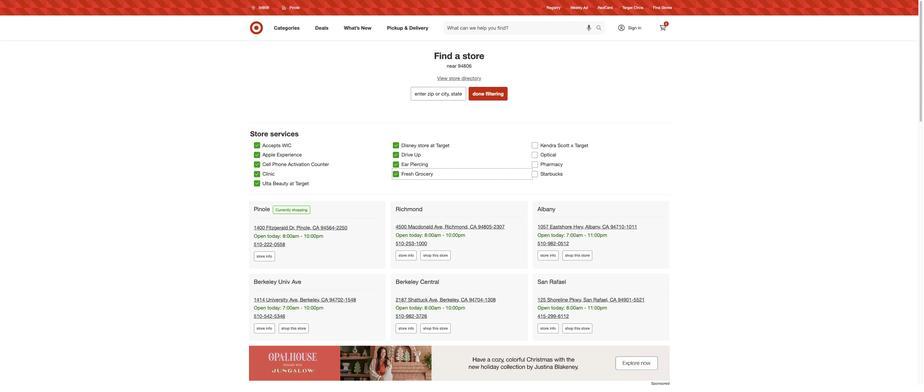 Task type: describe. For each thing, give the bounding box(es) containing it.
5346
[[274, 313, 285, 319]]

info for albany
[[550, 253, 556, 258]]

richmond link
[[396, 205, 424, 213]]

94806 inside 94806 dropdown button
[[259, 5, 269, 10]]

Disney store at Target checkbox
[[393, 142, 399, 149]]

view
[[437, 75, 448, 81]]

delivery
[[409, 25, 428, 31]]

a
[[455, 50, 460, 61]]

today: inside 125 shoreline pkwy, san rafael, ca 94901-5521 open today: 8:00am - 11:00pm 415-299-6112
[[551, 305, 565, 311]]

richmond,
[[445, 224, 469, 230]]

10:00pm for pinole
[[304, 233, 323, 239]]

store info for berkeley central
[[399, 326, 414, 331]]

shop for richmond
[[423, 253, 432, 258]]

wic
[[282, 142, 292, 148]]

rafael
[[550, 278, 566, 285]]

11:00pm inside 1057 eastshore hwy, albany, ca 94710-1011 open today: 7:00am - 11:00pm 510-982-0512
[[588, 232, 607, 238]]

2187
[[396, 297, 407, 303]]

1057 eastshore hwy, albany, ca 94710-1011 open today: 7:00am - 11:00pm 510-982-0512
[[538, 224, 637, 247]]

registry
[[547, 5, 561, 10]]

125 shoreline pkwy, san rafael, ca 94901-5521 open today: 8:00am - 11:00pm 415-299-6112
[[538, 297, 645, 319]]

sign in link
[[613, 21, 651, 35]]

pickup & delivery link
[[382, 21, 436, 35]]

shoreline
[[547, 297, 568, 303]]

accepts wic
[[263, 142, 292, 148]]

albany link
[[538, 205, 557, 213]]

shop for berkeley univ ave
[[281, 326, 290, 331]]

today: for albany
[[551, 232, 565, 238]]

store info link for pinole
[[254, 252, 275, 262]]

stores
[[662, 5, 672, 10]]

pickup
[[387, 25, 403, 31]]

target for ulta beauty at target
[[295, 180, 309, 187]]

510- for berkeley central
[[396, 313, 406, 319]]

store down 1057 eastshore hwy, albany, ca 94710-1011 open today: 7:00am - 11:00pm 510-982-0512
[[582, 253, 590, 258]]

Ulta Beauty at Target checkbox
[[254, 181, 260, 187]]

415-
[[538, 313, 548, 319]]

What can we help you find? suggestions appear below search field
[[444, 21, 598, 35]]

0558
[[274, 241, 285, 247]]

weekly ad
[[571, 5, 588, 10]]

new
[[361, 25, 372, 31]]

1400 fitzgerald dr, pinole, ca 94564-2250 link
[[254, 225, 347, 231]]

info for berkeley central
[[408, 326, 414, 331]]

94702-
[[329, 297, 345, 303]]

categories
[[274, 25, 300, 31]]

shattuck
[[408, 297, 428, 303]]

eastshore
[[550, 224, 572, 230]]

510- for pinole
[[254, 241, 264, 247]]

1057 eastshore hwy, albany, ca 94710-1011 link
[[538, 224, 637, 230]]

ear
[[402, 161, 409, 167]]

city,
[[441, 91, 450, 97]]

open for berkeley central
[[396, 305, 408, 311]]

Kendra Scott x Target checkbox
[[532, 142, 538, 149]]

services
[[270, 129, 299, 138]]

enter zip or city, state
[[415, 91, 462, 97]]

zip
[[428, 91, 434, 97]]

target circle link
[[623, 5, 644, 10]]

1400
[[254, 225, 265, 231]]

activation
[[288, 161, 310, 167]]

store inside find a store near 94806
[[463, 50, 485, 61]]

circle
[[634, 5, 644, 10]]

university
[[266, 297, 288, 303]]

10:00pm for richmond
[[446, 232, 465, 238]]

store down 125 shoreline pkwy, san rafael, ca 94901-5521 open today: 8:00am - 11:00pm 415-299-6112
[[582, 326, 590, 331]]

what's new link
[[339, 21, 379, 35]]

Fresh Grocery checkbox
[[393, 171, 399, 177]]

store down 415-
[[541, 326, 549, 331]]

store info link for berkeley univ ave
[[254, 324, 275, 334]]

1057
[[538, 224, 549, 230]]

dr,
[[289, 225, 295, 231]]

san inside 125 shoreline pkwy, san rafael, ca 94901-5521 open today: 8:00am - 11:00pm 415-299-6112
[[584, 297, 592, 303]]

Ear Piercing checkbox
[[393, 161, 399, 168]]

san rafael
[[538, 278, 566, 285]]

richmond
[[396, 205, 423, 213]]

optical
[[541, 152, 556, 158]]

univ
[[278, 278, 290, 285]]

store down the 2187 shattuck ave, berkeley, ca 94704-1308 open today: 8:00am - 10:00pm 510-982-3726
[[440, 326, 448, 331]]

510- for berkeley univ ave
[[254, 313, 264, 319]]

find for a
[[434, 50, 453, 61]]

shop for san rafael
[[565, 326, 574, 331]]

store inside group
[[418, 142, 429, 148]]

7:00am for berkeley univ ave
[[283, 305, 299, 311]]

4500 macdonald ave, richmond, ca 94805-2307 open today: 8:00am - 10:00pm 510-253-1000
[[396, 224, 505, 247]]

fresh
[[402, 171, 414, 177]]

open for pinole
[[254, 233, 266, 239]]

drive
[[402, 152, 413, 158]]

store down 542- at the bottom
[[257, 326, 265, 331]]

510-982-3726 link
[[396, 313, 427, 319]]

- inside 125 shoreline pkwy, san rafael, ca 94901-5521 open today: 8:00am - 11:00pm 415-299-6112
[[584, 305, 586, 311]]

weekly
[[571, 5, 582, 10]]

5521
[[634, 297, 645, 303]]

510-982-0512 link
[[538, 240, 569, 247]]

ave, for richmond
[[434, 224, 444, 230]]

2307
[[494, 224, 505, 230]]

1414
[[254, 297, 265, 303]]

berkeley for berkeley univ ave
[[254, 278, 277, 285]]

1414 university ave, berkeley, ca 94702-1548 open today: 7:00am - 10:00pm 510-542-5346
[[254, 297, 356, 319]]

store info for pinole
[[257, 254, 272, 259]]

x
[[571, 142, 574, 148]]

510- for richmond
[[396, 240, 406, 247]]

2250
[[336, 225, 347, 231]]

albany,
[[586, 224, 601, 230]]

fresh grocery
[[402, 171, 433, 177]]

open for richmond
[[396, 232, 408, 238]]

berkeley for berkeley central
[[396, 278, 419, 285]]

kendra scott x target
[[541, 142, 588, 148]]

ad
[[584, 5, 588, 10]]

info for san rafael
[[550, 326, 556, 331]]

categories link
[[269, 21, 307, 35]]

find for stores
[[653, 5, 661, 10]]

shop for albany
[[565, 253, 574, 258]]

target for disney store at target
[[436, 142, 450, 148]]

san rafael link
[[538, 278, 567, 286]]

shop this store for albany
[[565, 253, 590, 258]]

shopping
[[292, 208, 307, 212]]

store info for berkeley univ ave
[[257, 326, 272, 331]]

shop this store button for albany
[[563, 251, 593, 261]]

ca for berkeley central
[[461, 297, 468, 303]]

enter zip or city, state button
[[411, 87, 466, 101]]

Clinic checkbox
[[254, 171, 260, 177]]

shop this store button for berkeley central
[[421, 324, 451, 334]]

415-299-6112 link
[[538, 313, 569, 319]]

view store directory
[[437, 75, 481, 81]]

berkeley univ ave
[[254, 278, 301, 285]]

ulta
[[263, 180, 271, 187]]

starbucks
[[541, 171, 563, 177]]

4500 macdonald ave, richmond, ca 94805-2307 link
[[396, 224, 505, 230]]

8:00am inside 125 shoreline pkwy, san rafael, ca 94901-5521 open today: 8:00am - 11:00pm 415-299-6112
[[567, 305, 583, 311]]

0512
[[558, 240, 569, 247]]

disney
[[402, 142, 417, 148]]

find stores link
[[653, 5, 672, 10]]

ave, for berkeley univ ave
[[290, 297, 299, 303]]

pinole inside dropdown button
[[290, 5, 300, 10]]

this for san rafael
[[575, 326, 581, 331]]

982- for albany
[[548, 240, 558, 247]]

at for store
[[431, 142, 435, 148]]



Task type: vqa. For each thing, say whether or not it's contained in the screenshot.


Task type: locate. For each thing, give the bounding box(es) containing it.
- inside 1057 eastshore hwy, albany, ca 94710-1011 open today: 7:00am - 11:00pm 510-982-0512
[[584, 232, 586, 238]]

510- inside the 2187 shattuck ave, berkeley, ca 94704-1308 open today: 8:00am - 10:00pm 510-982-3726
[[396, 313, 406, 319]]

info for pinole
[[266, 254, 272, 259]]

shop down "5346"
[[281, 326, 290, 331]]

8:00am
[[425, 232, 441, 238], [283, 233, 299, 239], [425, 305, 441, 311], [567, 305, 583, 311]]

shop this store for richmond
[[423, 253, 448, 258]]

shop this store for berkeley univ ave
[[281, 326, 306, 331]]

10:00pm for berkeley univ ave
[[304, 305, 323, 311]]

- for berkeley univ ave
[[301, 305, 303, 311]]

0 vertical spatial 7:00am
[[567, 232, 583, 238]]

510-542-5346 link
[[254, 313, 285, 319]]

94806 button
[[248, 2, 276, 13]]

Apple Experience checkbox
[[254, 152, 260, 158]]

this down 125 shoreline pkwy, san rafael, ca 94901-5521 open today: 8:00am - 11:00pm 415-299-6112
[[575, 326, 581, 331]]

experience
[[277, 152, 302, 158]]

store info for san rafael
[[541, 326, 556, 331]]

ca inside the 2187 shattuck ave, berkeley, ca 94704-1308 open today: 8:00am - 10:00pm 510-982-3726
[[461, 297, 468, 303]]

1 berkeley, from the left
[[300, 297, 320, 303]]

this down 4500 macdonald ave, richmond, ca 94805-2307 open today: 8:00am - 10:00pm 510-253-1000
[[433, 253, 439, 258]]

deals
[[315, 25, 329, 31]]

94806 down a
[[458, 63, 472, 69]]

3726
[[416, 313, 427, 319]]

shop this store button down "0512"
[[563, 251, 593, 261]]

open
[[396, 232, 408, 238], [538, 232, 550, 238], [254, 233, 266, 239], [254, 305, 266, 311], [396, 305, 408, 311], [538, 305, 550, 311]]

view store directory link
[[243, 75, 676, 82]]

today: down fitzgerald on the left of page
[[268, 233, 281, 239]]

1 berkeley from the left
[[254, 278, 277, 285]]

1 horizontal spatial 94806
[[458, 63, 472, 69]]

today: down university
[[268, 305, 281, 311]]

ca for richmond
[[470, 224, 477, 230]]

Cell Phone Activation Counter checkbox
[[254, 161, 260, 168]]

advertisement region
[[249, 346, 670, 381]]

222-
[[264, 241, 274, 247]]

find left stores
[[653, 5, 661, 10]]

10:00pm down pinole,
[[304, 233, 323, 239]]

0 horizontal spatial find
[[434, 50, 453, 61]]

ca for albany
[[603, 224, 609, 230]]

ca left 94805-
[[470, 224, 477, 230]]

- inside 4500 macdonald ave, richmond, ca 94805-2307 open today: 8:00am - 10:00pm 510-253-1000
[[443, 232, 444, 238]]

apple
[[263, 152, 275, 158]]

982- down "shattuck"
[[406, 313, 416, 319]]

registry link
[[547, 5, 561, 10]]

what's new
[[344, 25, 372, 31]]

shop this store down 3726
[[423, 326, 448, 331]]

10:00pm inside the 2187 shattuck ave, berkeley, ca 94704-1308 open today: 8:00am - 10:00pm 510-982-3726
[[446, 305, 465, 311]]

shop this store button down 6112
[[563, 324, 593, 334]]

redcard
[[598, 5, 613, 10]]

ca
[[470, 224, 477, 230], [603, 224, 609, 230], [313, 225, 319, 231], [321, 297, 328, 303], [461, 297, 468, 303], [610, 297, 617, 303]]

open down '4500'
[[396, 232, 408, 238]]

berkeley, left 94704- in the bottom of the page
[[440, 297, 460, 303]]

&
[[405, 25, 408, 31]]

- down '125 shoreline pkwy, san rafael, ca 94901-5521' link
[[584, 305, 586, 311]]

target circle
[[623, 5, 644, 10]]

done
[[473, 91, 484, 97]]

up
[[414, 152, 421, 158]]

shop this store button down 3726
[[421, 324, 451, 334]]

- for albany
[[584, 232, 586, 238]]

1 horizontal spatial 7:00am
[[567, 232, 583, 238]]

store up "up"
[[418, 142, 429, 148]]

pinole up 1400
[[254, 205, 270, 213]]

94806 inside find a store near 94806
[[458, 63, 472, 69]]

1 horizontal spatial pinole
[[290, 5, 300, 10]]

0 horizontal spatial 94806
[[259, 5, 269, 10]]

info
[[408, 253, 414, 258], [550, 253, 556, 258], [266, 254, 272, 259], [266, 326, 272, 331], [408, 326, 414, 331], [550, 326, 556, 331]]

- inside the 2187 shattuck ave, berkeley, ca 94704-1308 open today: 8:00am - 10:00pm 510-982-3726
[[443, 305, 444, 311]]

510- down 1414
[[254, 313, 264, 319]]

store info link for berkeley central
[[396, 324, 417, 334]]

today: down shoreline
[[551, 305, 565, 311]]

0 horizontal spatial at
[[290, 180, 294, 187]]

open inside 125 shoreline pkwy, san rafael, ca 94901-5521 open today: 8:00am - 11:00pm 415-299-6112
[[538, 305, 550, 311]]

982- down the eastshore
[[548, 240, 558, 247]]

rafael,
[[594, 297, 609, 303]]

1 vertical spatial san
[[584, 297, 592, 303]]

info down 222-
[[266, 254, 272, 259]]

510- inside 1400 fitzgerald dr, pinole, ca 94564-2250 open today: 8:00am - 10:00pm 510-222-0558
[[254, 241, 264, 247]]

store info down 253-
[[399, 253, 414, 258]]

info down 253-
[[408, 253, 414, 258]]

this down 1057 eastshore hwy, albany, ca 94710-1011 open today: 7:00am - 11:00pm 510-982-0512
[[575, 253, 581, 258]]

- down 1414 university ave, berkeley, ca 94702-1548 link
[[301, 305, 303, 311]]

store info link for richmond
[[396, 251, 417, 261]]

0 horizontal spatial 7:00am
[[283, 305, 299, 311]]

7:00am down "hwy,"
[[567, 232, 583, 238]]

8:00am inside 1400 fitzgerald dr, pinole, ca 94564-2250 open today: 8:00am - 10:00pm 510-222-0558
[[283, 233, 299, 239]]

982- inside 1057 eastshore hwy, albany, ca 94710-1011 open today: 7:00am - 11:00pm 510-982-0512
[[548, 240, 558, 247]]

1 vertical spatial 94806
[[458, 63, 472, 69]]

0 horizontal spatial pinole
[[254, 205, 270, 213]]

macdonald
[[408, 224, 433, 230]]

0 horizontal spatial 982-
[[406, 313, 416, 319]]

store info down 222-
[[257, 254, 272, 259]]

510- down '4500'
[[396, 240, 406, 247]]

find up near
[[434, 50, 453, 61]]

shop this store down "0512"
[[565, 253, 590, 258]]

0 horizontal spatial berkeley,
[[300, 297, 320, 303]]

94806 left pinole dropdown button
[[259, 5, 269, 10]]

berkeley up 2187
[[396, 278, 419, 285]]

enter
[[415, 91, 426, 97]]

scott
[[558, 142, 570, 148]]

0 vertical spatial 982-
[[548, 240, 558, 247]]

1 horizontal spatial 982-
[[548, 240, 558, 247]]

open inside 1057 eastshore hwy, albany, ca 94710-1011 open today: 7:00am - 11:00pm 510-982-0512
[[538, 232, 550, 238]]

today: inside 4500 macdonald ave, richmond, ca 94805-2307 open today: 8:00am - 10:00pm 510-253-1000
[[409, 232, 423, 238]]

this down the 1414 university ave, berkeley, ca 94702-1548 open today: 7:00am - 10:00pm 510-542-5346
[[291, 326, 297, 331]]

store services
[[250, 129, 299, 138]]

10:00pm inside the 1414 university ave, berkeley, ca 94702-1548 open today: 7:00am - 10:00pm 510-542-5346
[[304, 305, 323, 311]]

1414 university ave, berkeley, ca 94702-1548 link
[[254, 297, 356, 303]]

510- inside the 1414 university ave, berkeley, ca 94702-1548 open today: 7:00am - 10:00pm 510-542-5346
[[254, 313, 264, 319]]

10:00pm inside 4500 macdonald ave, richmond, ca 94805-2307 open today: 8:00am - 10:00pm 510-253-1000
[[446, 232, 465, 238]]

info for berkeley univ ave
[[266, 326, 272, 331]]

shop this store down "5346"
[[281, 326, 306, 331]]

store info link down the 510-982-3726 link
[[396, 324, 417, 334]]

94805-
[[478, 224, 494, 230]]

this for albany
[[575, 253, 581, 258]]

find
[[653, 5, 661, 10], [434, 50, 453, 61]]

sign in
[[628, 25, 642, 30]]

shop down 6112
[[565, 326, 574, 331]]

san left rafael
[[538, 278, 548, 285]]

shop
[[423, 253, 432, 258], [565, 253, 574, 258], [281, 326, 290, 331], [423, 326, 432, 331], [565, 326, 574, 331]]

8:00am down dr,
[[283, 233, 299, 239]]

- down 1400 fitzgerald dr, pinole, ca 94564-2250 link
[[301, 233, 303, 239]]

store info link for albany
[[538, 251, 559, 261]]

today: inside 1400 fitzgerald dr, pinole, ca 94564-2250 open today: 8:00am - 10:00pm 510-222-0558
[[268, 233, 281, 239]]

0 vertical spatial 94806
[[259, 5, 269, 10]]

8:00am for richmond
[[425, 232, 441, 238]]

- down the '4500 macdonald ave, richmond, ca 94805-2307' link
[[443, 232, 444, 238]]

accepts
[[263, 142, 281, 148]]

info for richmond
[[408, 253, 414, 258]]

94564-
[[321, 225, 336, 231]]

today: inside the 1414 university ave, berkeley, ca 94702-1548 open today: 7:00am - 10:00pm 510-542-5346
[[268, 305, 281, 311]]

today: inside 1057 eastshore hwy, albany, ca 94710-1011 open today: 7:00am - 11:00pm 510-982-0512
[[551, 232, 565, 238]]

ca left 94704- in the bottom of the page
[[461, 297, 468, 303]]

shop this store down 6112
[[565, 326, 590, 331]]

berkeley,
[[300, 297, 320, 303], [440, 297, 460, 303]]

today: inside the 2187 shattuck ave, berkeley, ca 94704-1308 open today: 8:00am - 10:00pm 510-982-3726
[[409, 305, 423, 311]]

ave, for berkeley central
[[429, 297, 439, 303]]

store services group
[[254, 141, 671, 188]]

0 horizontal spatial berkeley
[[254, 278, 277, 285]]

cell
[[263, 161, 271, 167]]

- for pinole
[[301, 233, 303, 239]]

510- for albany
[[538, 240, 548, 247]]

store info down 542- at the bottom
[[257, 326, 272, 331]]

at for beauty
[[290, 180, 294, 187]]

open inside 1400 fitzgerald dr, pinole, ca 94564-2250 open today: 8:00am - 10:00pm 510-222-0558
[[254, 233, 266, 239]]

0 horizontal spatial san
[[538, 278, 548, 285]]

today: down the eastshore
[[551, 232, 565, 238]]

berkeley, inside the 2187 shattuck ave, berkeley, ca 94704-1308 open today: 8:00am - 10:00pm 510-982-3726
[[440, 297, 460, 303]]

Pharmacy checkbox
[[532, 161, 538, 168]]

510- inside 1057 eastshore hwy, albany, ca 94710-1011 open today: 7:00am - 11:00pm 510-982-0512
[[538, 240, 548, 247]]

berkeley, down ave
[[300, 297, 320, 303]]

shop this store for san rafael
[[565, 326, 590, 331]]

apple experience
[[263, 152, 302, 158]]

- inside 1400 fitzgerald dr, pinole, ca 94564-2250 open today: 8:00am - 10:00pm 510-222-0558
[[301, 233, 303, 239]]

store down the 1414 university ave, berkeley, ca 94702-1548 open today: 7:00am - 10:00pm 510-542-5346
[[298, 326, 306, 331]]

-
[[443, 232, 444, 238], [584, 232, 586, 238], [301, 233, 303, 239], [301, 305, 303, 311], [443, 305, 444, 311], [584, 305, 586, 311]]

cell phone activation counter
[[263, 161, 329, 167]]

open down 1414
[[254, 305, 266, 311]]

253-
[[406, 240, 416, 247]]

pickup & delivery
[[387, 25, 428, 31]]

ca inside the 1414 university ave, berkeley, ca 94702-1548 open today: 7:00am - 10:00pm 510-542-5346
[[321, 297, 328, 303]]

currently
[[276, 208, 291, 212]]

Starbucks checkbox
[[532, 171, 538, 177]]

open down 1400
[[254, 233, 266, 239]]

berkeley, for berkeley univ ave
[[300, 297, 320, 303]]

open inside 4500 macdonald ave, richmond, ca 94805-2307 open today: 8:00am - 10:00pm 510-253-1000
[[396, 232, 408, 238]]

Optical checkbox
[[532, 152, 538, 158]]

1 vertical spatial 11:00pm
[[588, 305, 607, 311]]

open for berkeley univ ave
[[254, 305, 266, 311]]

1000
[[416, 240, 427, 247]]

store info link down 542- at the bottom
[[254, 324, 275, 334]]

0 vertical spatial 11:00pm
[[588, 232, 607, 238]]

1 horizontal spatial at
[[431, 142, 435, 148]]

open for albany
[[538, 232, 550, 238]]

today: for berkeley univ ave
[[268, 305, 281, 311]]

directory
[[462, 75, 481, 81]]

8:00am inside the 2187 shattuck ave, berkeley, ca 94704-1308 open today: 8:00am - 10:00pm 510-982-3726
[[425, 305, 441, 311]]

8:00am up 1000 at bottom
[[425, 232, 441, 238]]

ave, inside 4500 macdonald ave, richmond, ca 94805-2307 open today: 8:00am - 10:00pm 510-253-1000
[[434, 224, 444, 230]]

at right the disney
[[431, 142, 435, 148]]

Accepts WIC checkbox
[[254, 142, 260, 149]]

510- inside 4500 macdonald ave, richmond, ca 94805-2307 open today: 8:00am - 10:00pm 510-253-1000
[[396, 240, 406, 247]]

ca right pinole,
[[313, 225, 319, 231]]

8:00am for berkeley central
[[425, 305, 441, 311]]

today: for richmond
[[409, 232, 423, 238]]

pkwy,
[[570, 297, 582, 303]]

store down 253-
[[399, 253, 407, 258]]

ave, inside the 2187 shattuck ave, berkeley, ca 94704-1308 open today: 8:00am - 10:00pm 510-982-3726
[[429, 297, 439, 303]]

shop this store for berkeley central
[[423, 326, 448, 331]]

store info link for san rafael
[[538, 324, 559, 334]]

1 horizontal spatial find
[[653, 5, 661, 10]]

2
[[666, 22, 667, 26]]

store right view
[[449, 75, 460, 81]]

store info link
[[396, 251, 417, 261], [538, 251, 559, 261], [254, 252, 275, 262], [254, 324, 275, 334], [396, 324, 417, 334], [538, 324, 559, 334]]

pinole
[[290, 5, 300, 10], [254, 205, 270, 213]]

this for berkeley univ ave
[[291, 326, 297, 331]]

this for richmond
[[433, 253, 439, 258]]

- inside the 1414 university ave, berkeley, ca 94702-1548 open today: 7:00am - 10:00pm 510-542-5346
[[301, 305, 303, 311]]

shop down "0512"
[[565, 253, 574, 258]]

10:00pm for berkeley central
[[446, 305, 465, 311]]

1308
[[485, 297, 496, 303]]

1 horizontal spatial berkeley
[[396, 278, 419, 285]]

94806
[[259, 5, 269, 10], [458, 63, 472, 69]]

pinole,
[[297, 225, 311, 231]]

open inside the 1414 university ave, berkeley, ca 94702-1548 open today: 7:00am - 10:00pm 510-542-5346
[[254, 305, 266, 311]]

open up 415-
[[538, 305, 550, 311]]

berkeley central
[[396, 278, 439, 285]]

1011
[[626, 224, 637, 230]]

store info link down 510-982-0512 link
[[538, 251, 559, 261]]

1 vertical spatial pinole
[[254, 205, 270, 213]]

ca for berkeley univ ave
[[321, 297, 328, 303]]

0 vertical spatial san
[[538, 278, 548, 285]]

store info link down 299-
[[538, 324, 559, 334]]

ca inside 1400 fitzgerald dr, pinole, ca 94564-2250 open today: 8:00am - 10:00pm 510-222-0558
[[313, 225, 319, 231]]

today: down macdonald
[[409, 232, 423, 238]]

ca left 94702-
[[321, 297, 328, 303]]

store info down 299-
[[541, 326, 556, 331]]

shop this store button for richmond
[[421, 251, 451, 261]]

info down the 510-982-3726 link
[[408, 326, 414, 331]]

berkeley, inside the 1414 university ave, berkeley, ca 94702-1548 open today: 7:00am - 10:00pm 510-542-5346
[[300, 297, 320, 303]]

at right the beauty
[[290, 180, 294, 187]]

shop for berkeley central
[[423, 326, 432, 331]]

1 vertical spatial at
[[290, 180, 294, 187]]

ca inside 1057 eastshore hwy, albany, ca 94710-1011 open today: 7:00am - 11:00pm 510-982-0512
[[603, 224, 609, 230]]

san right pkwy,
[[584, 297, 592, 303]]

shop this store down 1000 at bottom
[[423, 253, 448, 258]]

store info for albany
[[541, 253, 556, 258]]

store down 222-
[[257, 254, 265, 259]]

0 vertical spatial pinole
[[290, 5, 300, 10]]

10:00pm down 2187 shattuck ave, berkeley, ca 94704-1308 link
[[446, 305, 465, 311]]

510- down 2187
[[396, 313, 406, 319]]

what's
[[344, 25, 360, 31]]

shop this store button for berkeley univ ave
[[279, 324, 309, 334]]

shop down 1000 at bottom
[[423, 253, 432, 258]]

pinole button
[[278, 2, 304, 13]]

store down 4500 macdonald ave, richmond, ca 94805-2307 open today: 8:00am - 10:00pm 510-253-1000
[[440, 253, 448, 258]]

shop this store button down "5346"
[[279, 324, 309, 334]]

542-
[[264, 313, 274, 319]]

7:00am inside 1057 eastshore hwy, albany, ca 94710-1011 open today: 7:00am - 11:00pm 510-982-0512
[[567, 232, 583, 238]]

- down '1057 eastshore hwy, albany, ca 94710-1011' link
[[584, 232, 586, 238]]

ave
[[292, 278, 301, 285]]

ave, right university
[[290, 297, 299, 303]]

1548
[[345, 297, 356, 303]]

2 berkeley from the left
[[396, 278, 419, 285]]

shop this store button for san rafael
[[563, 324, 593, 334]]

shop down 3726
[[423, 326, 432, 331]]

target for kendra scott x target
[[575, 142, 588, 148]]

find inside find a store near 94806
[[434, 50, 453, 61]]

san
[[538, 278, 548, 285], [584, 297, 592, 303]]

7:00am inside the 1414 university ave, berkeley, ca 94702-1548 open today: 7:00am - 10:00pm 510-542-5346
[[283, 305, 299, 311]]

berkeley central link
[[396, 278, 441, 286]]

store right a
[[463, 50, 485, 61]]

shop this store button down 1000 at bottom
[[421, 251, 451, 261]]

store down 510-982-0512 link
[[541, 253, 549, 258]]

4500
[[396, 224, 407, 230]]

8:00am inside 4500 macdonald ave, richmond, ca 94805-2307 open today: 8:00am - 10:00pm 510-253-1000
[[425, 232, 441, 238]]

open down 2187
[[396, 305, 408, 311]]

sign
[[628, 25, 637, 30]]

982- for berkeley central
[[406, 313, 416, 319]]

1 vertical spatial find
[[434, 50, 453, 61]]

- for richmond
[[443, 232, 444, 238]]

1 11:00pm from the top
[[588, 232, 607, 238]]

fitzgerald
[[266, 225, 288, 231]]

2 11:00pm from the top
[[588, 305, 607, 311]]

ave, inside the 1414 university ave, berkeley, ca 94702-1548 open today: 7:00am - 10:00pm 510-542-5346
[[290, 297, 299, 303]]

this for berkeley central
[[433, 326, 439, 331]]

store down the 510-982-3726 link
[[399, 326, 407, 331]]

open inside the 2187 shattuck ave, berkeley, ca 94704-1308 open today: 8:00am - 10:00pm 510-982-3726
[[396, 305, 408, 311]]

ca inside 4500 macdonald ave, richmond, ca 94805-2307 open today: 8:00am - 10:00pm 510-253-1000
[[470, 224, 477, 230]]

8:00am for pinole
[[283, 233, 299, 239]]

berkeley, for berkeley central
[[440, 297, 460, 303]]

510-253-1000 link
[[396, 240, 427, 247]]

target
[[623, 5, 633, 10], [436, 142, 450, 148], [575, 142, 588, 148], [295, 180, 309, 187]]

pinole up categories link
[[290, 5, 300, 10]]

8:00am down pkwy,
[[567, 305, 583, 311]]

11:00pm down albany,
[[588, 232, 607, 238]]

today: for berkeley central
[[409, 305, 423, 311]]

7:00am for albany
[[567, 232, 583, 238]]

berkeley up 1414
[[254, 278, 277, 285]]

find a store near 94806
[[434, 50, 485, 69]]

1 vertical spatial 7:00am
[[283, 305, 299, 311]]

7:00am
[[567, 232, 583, 238], [283, 305, 299, 311]]

info down 510-982-0512 link
[[550, 253, 556, 258]]

1 vertical spatial 982-
[[406, 313, 416, 319]]

ca inside 125 shoreline pkwy, san rafael, ca 94901-5521 open today: 8:00am - 11:00pm 415-299-6112
[[610, 297, 617, 303]]

info down 542- at the bottom
[[266, 326, 272, 331]]

find stores
[[653, 5, 672, 10]]

today:
[[409, 232, 423, 238], [551, 232, 565, 238], [268, 233, 281, 239], [268, 305, 281, 311], [409, 305, 423, 311], [551, 305, 565, 311]]

Drive Up checkbox
[[393, 152, 399, 158]]

510-222-0558 link
[[254, 241, 285, 247]]

- for berkeley central
[[443, 305, 444, 311]]

8:00am up 3726
[[425, 305, 441, 311]]

94710-
[[611, 224, 626, 230]]

510-
[[396, 240, 406, 247], [538, 240, 548, 247], [254, 241, 264, 247], [254, 313, 264, 319], [396, 313, 406, 319]]

11:00pm down rafael,
[[588, 305, 607, 311]]

11:00pm inside 125 shoreline pkwy, san rafael, ca 94901-5521 open today: 8:00am - 11:00pm 415-299-6112
[[588, 305, 607, 311]]

1 horizontal spatial san
[[584, 297, 592, 303]]

2187 shattuck ave, berkeley, ca 94704-1308 open today: 8:00am - 10:00pm 510-982-3726
[[396, 297, 496, 319]]

982- inside the 2187 shattuck ave, berkeley, ca 94704-1308 open today: 8:00am - 10:00pm 510-982-3726
[[406, 313, 416, 319]]

ca right albany,
[[603, 224, 609, 230]]

today: down "shattuck"
[[409, 305, 423, 311]]

store info link down 253-
[[396, 251, 417, 261]]

berkeley univ ave link
[[254, 278, 303, 286]]

299-
[[548, 313, 558, 319]]

10:00pm down 1414 university ave, berkeley, ca 94702-1548 link
[[304, 305, 323, 311]]

10:00pm down richmond,
[[446, 232, 465, 238]]

kendra
[[541, 142, 556, 148]]

7:00am up "5346"
[[283, 305, 299, 311]]

ca for pinole
[[313, 225, 319, 231]]

2 berkeley, from the left
[[440, 297, 460, 303]]

deals link
[[310, 21, 336, 35]]

near
[[447, 63, 457, 69]]

0 vertical spatial at
[[431, 142, 435, 148]]

store info down the 510-982-3726 link
[[399, 326, 414, 331]]

store info for richmond
[[399, 253, 414, 258]]

today: for pinole
[[268, 233, 281, 239]]

1 horizontal spatial berkeley,
[[440, 297, 460, 303]]

0 vertical spatial find
[[653, 5, 661, 10]]

ave, right "shattuck"
[[429, 297, 439, 303]]

10:00pm inside 1400 fitzgerald dr, pinole, ca 94564-2250 open today: 8:00am - 10:00pm 510-222-0558
[[304, 233, 323, 239]]



